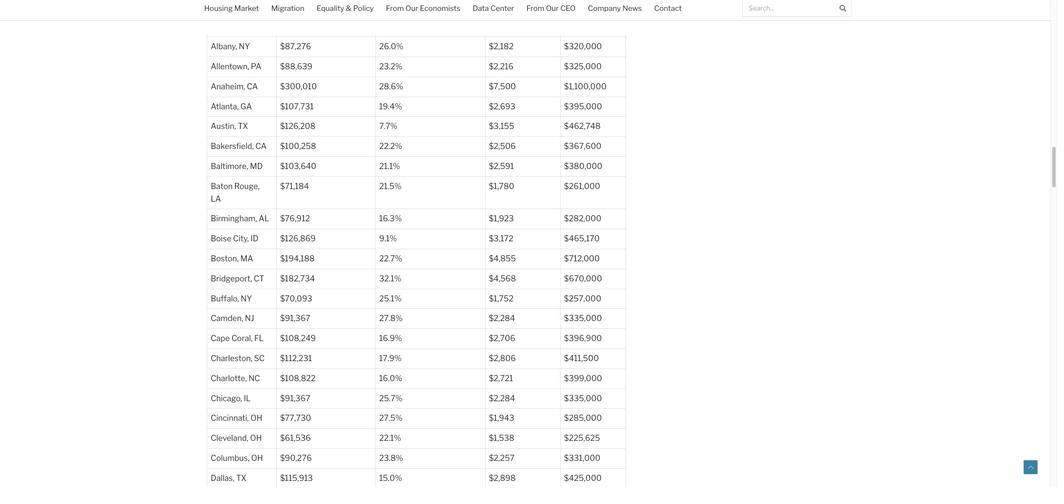 Task type: describe. For each thing, give the bounding box(es) containing it.
$61,536
[[280, 434, 311, 443]]

housing market link
[[198, 0, 265, 18]]

ny for albany,
[[239, 42, 250, 51]]

$88,639
[[280, 62, 313, 71]]

camden,
[[211, 314, 243, 324]]

$712,000
[[564, 254, 600, 264]]

$2,898
[[489, 474, 516, 483]]

$396,900
[[564, 334, 602, 344]]

$91,367 for chicago, il
[[280, 394, 310, 404]]

fl
[[254, 334, 264, 344]]

$331,000
[[564, 454, 601, 463]]

$425,000
[[564, 474, 602, 483]]

$670,000
[[564, 274, 602, 284]]

9.1%
[[379, 234, 397, 244]]

$2,706
[[489, 334, 516, 344]]

ceo
[[561, 4, 576, 13]]

$194,188
[[280, 254, 315, 264]]

$320,000
[[564, 42, 602, 51]]

rouge,
[[234, 182, 260, 191]]

albany, ny
[[211, 42, 252, 51]]

buffalo,
[[211, 294, 239, 304]]

from our ceo link
[[520, 0, 582, 18]]

data center
[[473, 4, 514, 13]]

$1,943
[[489, 414, 514, 423]]

$1,100,000
[[564, 82, 607, 91]]

migration link
[[265, 0, 311, 18]]

$462,748
[[564, 122, 601, 131]]

21.5%
[[379, 182, 402, 191]]

baltimore,
[[211, 162, 248, 171]]

22.1%
[[379, 434, 401, 443]]

ca for anaheim,
[[247, 82, 258, 91]]

$335,000 for 25.7%
[[564, 394, 602, 404]]

contact link
[[648, 0, 688, 18]]

charlotte, nc
[[211, 374, 262, 384]]

charleston,
[[211, 354, 253, 364]]

sc
[[254, 354, 265, 364]]

baltimore, md
[[211, 162, 265, 171]]

cape coral, fl
[[211, 334, 265, 344]]

birmingham,
[[211, 214, 257, 224]]

$3,172
[[489, 234, 514, 244]]

atlanta, ga
[[211, 102, 254, 111]]

22.2%
[[379, 142, 402, 151]]

23.2%
[[379, 62, 403, 71]]

17.9%
[[379, 354, 402, 364]]

boston,
[[211, 254, 239, 264]]

ma
[[240, 254, 253, 264]]

22.7%
[[379, 254, 402, 264]]

$261,000
[[564, 182, 601, 191]]

$182,734
[[280, 274, 315, 284]]

search image
[[840, 5, 847, 12]]

ga
[[241, 102, 252, 111]]

$2,284 for 25.7%
[[489, 394, 515, 404]]

$100,258
[[280, 142, 316, 151]]

$300,010
[[280, 82, 317, 91]]

$108,822
[[280, 374, 316, 384]]

$2,806
[[489, 354, 516, 364]]

$76,912
[[280, 214, 310, 224]]

nj
[[245, 314, 254, 324]]

$257,000
[[564, 294, 602, 304]]

austin,
[[211, 122, 236, 131]]

$87,276
[[280, 42, 311, 51]]

tx for austin,
[[238, 122, 248, 131]]

28.6%
[[379, 82, 403, 91]]

columbus,
[[211, 454, 250, 463]]

32.1%
[[379, 274, 402, 284]]

pa
[[251, 62, 261, 71]]

cincinnati,
[[211, 414, 249, 423]]

$2,216
[[489, 62, 514, 71]]

ny for buffalo,
[[241, 294, 252, 304]]

boise
[[211, 234, 231, 244]]

center
[[491, 4, 514, 13]]



Task type: vqa. For each thing, say whether or not it's contained in the screenshot.


Task type: locate. For each thing, give the bounding box(es) containing it.
$2,284 up $2,706
[[489, 314, 515, 324]]

0 vertical spatial oh
[[251, 414, 262, 423]]

$282,000
[[564, 214, 602, 224]]

nc
[[249, 374, 260, 384]]

$91,367 down "$70,093"
[[280, 314, 310, 324]]

oh down il
[[251, 414, 262, 423]]

None search field
[[743, 0, 852, 17]]

Search... search field
[[743, 0, 835, 17]]

$1,923
[[489, 214, 514, 224]]

al
[[259, 214, 269, 224]]

25.1%
[[379, 294, 402, 304]]

ca for bakersfield,
[[256, 142, 267, 151]]

1 our from the left
[[406, 4, 418, 13]]

ct
[[254, 274, 264, 284]]

$2,284 for 27.8%
[[489, 314, 515, 324]]

$2,182
[[489, 42, 514, 51]]

la
[[211, 194, 221, 204]]

cincinnati, oh
[[211, 414, 264, 423]]

contact
[[654, 4, 682, 13]]

$325,000
[[564, 62, 602, 71]]

tx for dallas,
[[236, 474, 247, 483]]

ca up md
[[256, 142, 267, 151]]

id
[[251, 234, 259, 244]]

from for from our economists
[[386, 4, 404, 13]]

$399,000
[[564, 374, 602, 384]]

$2,284 up $1,943
[[489, 394, 515, 404]]

&
[[346, 4, 352, 13]]

19.4%
[[379, 102, 402, 111]]

1 vertical spatial tx
[[236, 474, 247, 483]]

0 vertical spatial ca
[[247, 82, 258, 91]]

$108,249
[[280, 334, 316, 344]]

ny
[[239, 42, 250, 51], [241, 294, 252, 304]]

21.1%
[[379, 162, 400, 171]]

$335,000 for 27.8%
[[564, 314, 602, 324]]

$285,000
[[564, 414, 602, 423]]

$2,257
[[489, 454, 515, 463]]

7.7%
[[379, 122, 398, 131]]

2 vertical spatial oh
[[251, 454, 263, 463]]

housing
[[204, 4, 233, 13]]

1 vertical spatial oh
[[250, 434, 262, 443]]

$2,591
[[489, 162, 514, 171]]

2 $335,000 from the top
[[564, 394, 602, 404]]

0 horizontal spatial our
[[406, 4, 418, 13]]

ny up the nj
[[241, 294, 252, 304]]

oh for cleveland,
[[250, 434, 262, 443]]

anaheim,
[[211, 82, 245, 91]]

oh right cleveland,
[[250, 434, 262, 443]]

equality & policy link
[[311, 0, 380, 18]]

0 vertical spatial $335,000
[[564, 314, 602, 324]]

company news
[[588, 4, 642, 13]]

our for economists
[[406, 4, 418, 13]]

anaheim, ca
[[211, 82, 260, 91]]

0 vertical spatial tx
[[238, 122, 248, 131]]

1 vertical spatial $2,284
[[489, 394, 515, 404]]

2 our from the left
[[546, 4, 559, 13]]

coral,
[[232, 334, 253, 344]]

1 horizontal spatial our
[[546, 4, 559, 13]]

allentown,
[[211, 62, 249, 71]]

company
[[588, 4, 621, 13]]

from our economists
[[386, 4, 461, 13]]

1 vertical spatial ca
[[256, 142, 267, 151]]

charleston, sc
[[211, 354, 266, 364]]

23.8%
[[379, 454, 403, 463]]

$1,538
[[489, 434, 515, 443]]

$335,000 up $285,000
[[564, 394, 602, 404]]

0 vertical spatial $2,284
[[489, 314, 515, 324]]

$126,208
[[280, 122, 316, 131]]

$335,000
[[564, 314, 602, 324], [564, 394, 602, 404]]

16.9%
[[379, 334, 402, 344]]

25.7%
[[379, 394, 403, 404]]

$4,855
[[489, 254, 516, 264]]

tx right dallas,
[[236, 474, 247, 483]]

$395,000
[[564, 102, 602, 111]]

1 vertical spatial ny
[[241, 294, 252, 304]]

il
[[244, 394, 251, 404]]

1 horizontal spatial from
[[527, 4, 545, 13]]

$4,568
[[489, 274, 516, 284]]

our for ceo
[[546, 4, 559, 13]]

housing market
[[204, 4, 259, 13]]

$112,231
[[280, 354, 312, 364]]

2 $91,367 from the top
[[280, 394, 310, 404]]

0 vertical spatial ny
[[239, 42, 250, 51]]

from right policy
[[386, 4, 404, 13]]

birmingham, al
[[211, 214, 271, 224]]

16.3%
[[379, 214, 402, 224]]

chicago, il
[[211, 394, 252, 404]]

1 vertical spatial $91,367
[[280, 394, 310, 404]]

allentown, pa
[[211, 62, 263, 71]]

$90,276
[[280, 454, 312, 463]]

0 horizontal spatial from
[[386, 4, 404, 13]]

from our ceo
[[527, 4, 576, 13]]

oh for columbus,
[[251, 454, 263, 463]]

oh right columbus, at the bottom left
[[251, 454, 263, 463]]

from left the ceo
[[527, 4, 545, 13]]

market
[[234, 4, 259, 13]]

1 $335,000 from the top
[[564, 314, 602, 324]]

baton
[[211, 182, 233, 191]]

1 $91,367 from the top
[[280, 314, 310, 324]]

oh for cincinnati,
[[251, 414, 262, 423]]

tx
[[238, 122, 248, 131], [236, 474, 247, 483]]

$411,500
[[564, 354, 599, 364]]

$103,640
[[280, 162, 316, 171]]

news
[[623, 4, 642, 13]]

$91,367 up $77,730
[[280, 394, 310, 404]]

data center link
[[467, 0, 520, 18]]

2 from from the left
[[527, 4, 545, 13]]

$2,506
[[489, 142, 516, 151]]

bridgeport,
[[211, 274, 252, 284]]

$335,000 up $396,900
[[564, 314, 602, 324]]

16.0%
[[379, 374, 402, 384]]

migration
[[271, 4, 304, 13]]

columbus, oh
[[211, 454, 265, 463]]

camden, nj
[[211, 314, 256, 324]]

$91,367 for camden, nj
[[280, 314, 310, 324]]

1 vertical spatial $335,000
[[564, 394, 602, 404]]

ca down pa
[[247, 82, 258, 91]]

2 $2,284 from the top
[[489, 394, 515, 404]]

ny right albany,
[[239, 42, 250, 51]]

austin, tx
[[211, 122, 250, 131]]

from for from our ceo
[[527, 4, 545, 13]]

$107,731
[[280, 102, 314, 111]]

chicago,
[[211, 394, 242, 404]]

bakersfield, ca
[[211, 142, 268, 151]]

economists
[[420, 4, 461, 13]]

0 vertical spatial $91,367
[[280, 314, 310, 324]]

1 from from the left
[[386, 4, 404, 13]]

27.5%
[[379, 414, 403, 423]]

27.8%
[[379, 314, 403, 324]]

1 $2,284 from the top
[[489, 314, 515, 324]]

from our economists link
[[380, 0, 467, 18]]

equality
[[317, 4, 344, 13]]

our left the ceo
[[546, 4, 559, 13]]

tx right austin, at left
[[238, 122, 248, 131]]

from
[[386, 4, 404, 13], [527, 4, 545, 13]]

our left the economists
[[406, 4, 418, 13]]

$225,625
[[564, 434, 600, 443]]

$77,730
[[280, 414, 311, 423]]

albany,
[[211, 42, 237, 51]]

$380,000
[[564, 162, 603, 171]]



